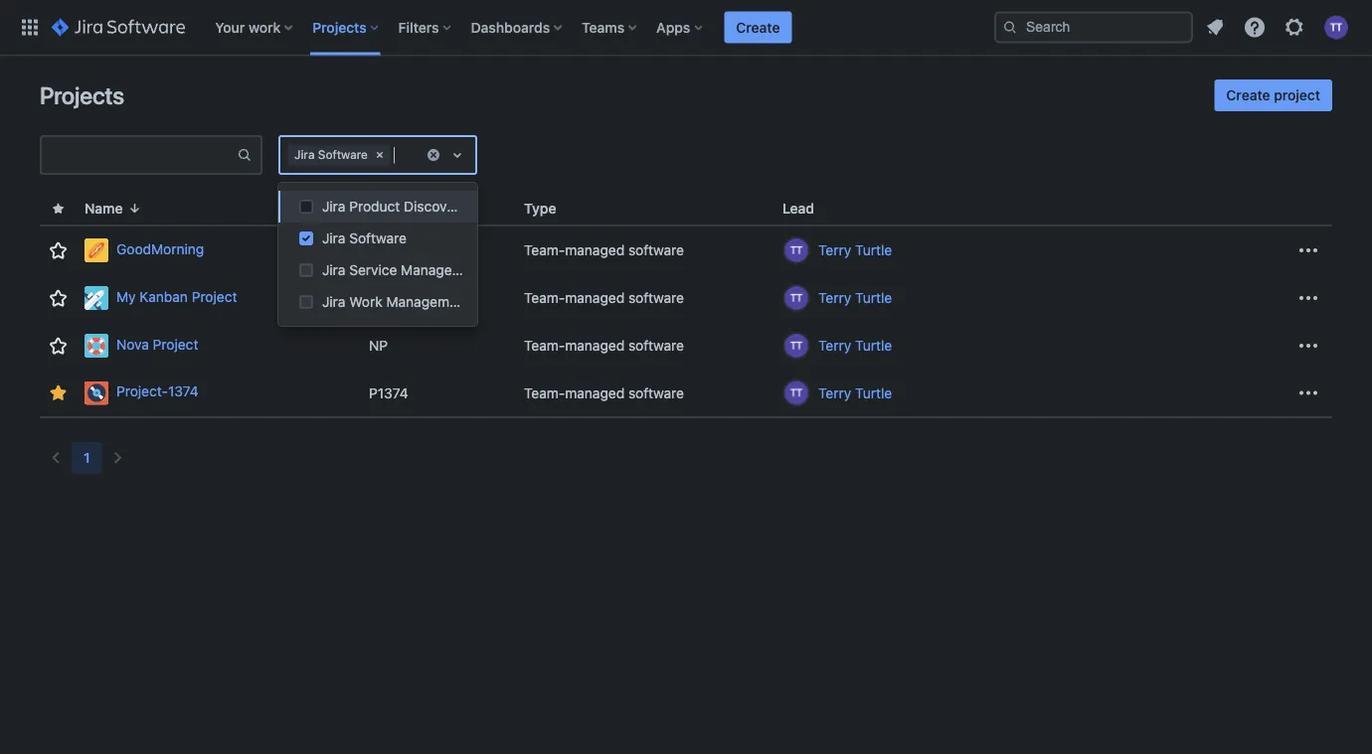 Task type: locate. For each thing, give the bounding box(es) containing it.
4 terry from the top
[[819, 385, 852, 401]]

jira software
[[294, 148, 368, 162], [322, 230, 407, 247]]

3 terry turtle link from the top
[[819, 336, 892, 356]]

0 horizontal spatial create
[[736, 19, 780, 35]]

jira software up service at the left top of the page
[[322, 230, 407, 247]]

team- for p1374
[[524, 385, 565, 401]]

1 more image from the top
[[1297, 239, 1321, 263]]

turtle
[[855, 242, 892, 259], [855, 290, 892, 306], [855, 338, 892, 354], [855, 385, 892, 401]]

kanban
[[140, 289, 188, 305]]

1 button
[[72, 443, 102, 474]]

good
[[369, 242, 410, 259]]

your work
[[215, 19, 281, 35]]

banner
[[0, 0, 1372, 56]]

projects right work
[[313, 19, 367, 35]]

name
[[85, 200, 123, 217]]

create inside create project button
[[1227, 87, 1271, 103]]

4 software from the top
[[628, 385, 684, 401]]

3 team-managed software from the top
[[524, 338, 684, 354]]

4 turtle from the top
[[855, 385, 892, 401]]

turtle for good
[[855, 242, 892, 259]]

1 vertical spatial more image
[[1297, 334, 1321, 358]]

more image
[[1297, 239, 1321, 263], [1297, 334, 1321, 358], [1297, 381, 1321, 405]]

terry turtle link
[[819, 241, 892, 261], [819, 288, 892, 308], [819, 336, 892, 356], [819, 383, 892, 403]]

software
[[318, 148, 368, 162], [349, 230, 407, 247]]

team- for np
[[524, 338, 565, 354]]

star project-1374 image
[[46, 381, 70, 405]]

management up jira work management
[[401, 262, 485, 278]]

2 software from the top
[[628, 290, 684, 306]]

3 managed from the top
[[565, 338, 625, 354]]

software for good
[[628, 242, 684, 259]]

search image
[[1002, 19, 1018, 35]]

star goodmorning image
[[46, 239, 70, 263]]

terry turtle link for good
[[819, 241, 892, 261]]

2 terry turtle from the top
[[819, 290, 892, 306]]

managed for np
[[565, 338, 625, 354]]

3 team- from the top
[[524, 338, 565, 354]]

terry turtle link for kan
[[819, 288, 892, 308]]

product
[[349, 198, 400, 215]]

turtle for kan
[[855, 290, 892, 306]]

None text field
[[42, 141, 237, 169]]

1 horizontal spatial create
[[1227, 87, 1271, 103]]

1 software from the top
[[628, 242, 684, 259]]

project down goodmorning link
[[192, 289, 237, 305]]

jira
[[294, 148, 315, 162], [322, 198, 346, 215], [322, 230, 346, 247], [322, 262, 346, 278], [322, 294, 346, 310]]

work
[[249, 19, 281, 35]]

previous image
[[44, 447, 68, 470]]

project
[[192, 289, 237, 305], [153, 336, 198, 353]]

software down key
[[349, 230, 407, 247]]

2 terry from the top
[[819, 290, 852, 306]]

jira work management
[[322, 294, 470, 310]]

create project button
[[1215, 80, 1333, 111]]

3 software from the top
[[628, 338, 684, 354]]

4 team-managed software from the top
[[524, 385, 684, 401]]

management for jira service management
[[401, 262, 485, 278]]

nova
[[116, 336, 149, 353]]

terry turtle for np
[[819, 338, 892, 354]]

1 team-managed software from the top
[[524, 242, 684, 259]]

4 terry turtle link from the top
[[819, 383, 892, 403]]

1 terry from the top
[[819, 242, 852, 259]]

team-
[[524, 242, 565, 259], [524, 290, 565, 306], [524, 338, 565, 354], [524, 385, 565, 401]]

1 team- from the top
[[524, 242, 565, 259]]

1 turtle from the top
[[855, 242, 892, 259]]

my kanban project link
[[85, 286, 353, 310]]

banner containing your work
[[0, 0, 1372, 56]]

4 team- from the top
[[524, 385, 565, 401]]

0 vertical spatial project
[[192, 289, 237, 305]]

team-managed software for p1374
[[524, 385, 684, 401]]

managed
[[565, 242, 625, 259], [565, 290, 625, 306], [565, 338, 625, 354], [565, 385, 625, 401]]

create left project in the right of the page
[[1227, 87, 1271, 103]]

2 managed from the top
[[565, 290, 625, 306]]

3 terry from the top
[[819, 338, 852, 354]]

primary element
[[12, 0, 994, 55]]

1 vertical spatial project
[[153, 336, 198, 353]]

projects
[[313, 19, 367, 35], [40, 82, 124, 109]]

work
[[349, 294, 383, 310]]

my kanban project
[[116, 289, 237, 305]]

0 vertical spatial projects
[[313, 19, 367, 35]]

2 team- from the top
[[524, 290, 565, 306]]

terry turtle
[[819, 242, 892, 259], [819, 290, 892, 306], [819, 338, 892, 354], [819, 385, 892, 401]]

star my kanban project image
[[46, 286, 70, 310]]

project right nova
[[153, 336, 198, 353]]

4 terry turtle from the top
[[819, 385, 892, 401]]

clear image
[[372, 147, 388, 163]]

software left clear icon
[[318, 148, 368, 162]]

filters button
[[392, 11, 459, 43]]

Search field
[[994, 11, 1193, 43]]

2 turtle from the top
[[855, 290, 892, 306]]

2 vertical spatial more image
[[1297, 381, 1321, 405]]

teams button
[[576, 11, 645, 43]]

1 managed from the top
[[565, 242, 625, 259]]

team- for kan
[[524, 290, 565, 306]]

software
[[628, 242, 684, 259], [628, 290, 684, 306], [628, 338, 684, 354], [628, 385, 684, 401]]

more image
[[1297, 286, 1321, 310]]

0 vertical spatial management
[[401, 262, 485, 278]]

create right apps popup button
[[736, 19, 780, 35]]

3 turtle from the top
[[855, 338, 892, 354]]

terry turtle for p1374
[[819, 385, 892, 401]]

0 vertical spatial more image
[[1297, 239, 1321, 263]]

1 vertical spatial create
[[1227, 87, 1271, 103]]

2 terry turtle link from the top
[[819, 288, 892, 308]]

3 terry turtle from the top
[[819, 338, 892, 354]]

3 more image from the top
[[1297, 381, 1321, 405]]

0 vertical spatial create
[[736, 19, 780, 35]]

dashboards button
[[465, 11, 570, 43]]

terry turtle link for p1374
[[819, 383, 892, 403]]

name button
[[77, 198, 151, 220]]

1 vertical spatial projects
[[40, 82, 124, 109]]

jira software left clear icon
[[294, 148, 368, 162]]

more image for p1374
[[1297, 381, 1321, 405]]

team- for good
[[524, 242, 565, 259]]

clear image
[[426, 147, 442, 163]]

kan
[[369, 290, 397, 306]]

4 managed from the top
[[565, 385, 625, 401]]

create for create project
[[1227, 87, 1271, 103]]

management down jira service management
[[386, 294, 470, 310]]

1 terry turtle link from the top
[[819, 241, 892, 261]]

managed for kan
[[565, 290, 625, 306]]

project inside my kanban project link
[[192, 289, 237, 305]]

create inside create button
[[736, 19, 780, 35]]

create
[[736, 19, 780, 35], [1227, 87, 1271, 103]]

jira left clear icon
[[294, 148, 315, 162]]

create project
[[1227, 87, 1321, 103]]

None text field
[[394, 145, 397, 165]]

0 vertical spatial jira software
[[294, 148, 368, 162]]

jira service management
[[322, 262, 485, 278]]

terry for np
[[819, 338, 852, 354]]

2 team-managed software from the top
[[524, 290, 684, 306]]

jira software image
[[52, 15, 185, 39], [52, 15, 185, 39]]

1 vertical spatial jira software
[[322, 230, 407, 247]]

management for jira work management
[[386, 294, 470, 310]]

terry for p1374
[[819, 385, 852, 401]]

project-1374 link
[[85, 381, 353, 405]]

1 terry turtle from the top
[[819, 242, 892, 259]]

team-managed software
[[524, 242, 684, 259], [524, 290, 684, 306], [524, 338, 684, 354], [524, 385, 684, 401]]

1 vertical spatial management
[[386, 294, 470, 310]]

terry turtle for good
[[819, 242, 892, 259]]

your
[[215, 19, 245, 35]]

team-managed software for np
[[524, 338, 684, 354]]

settings image
[[1283, 15, 1307, 39]]

jira left work
[[322, 294, 346, 310]]

discovery
[[404, 198, 467, 215]]

1 horizontal spatial projects
[[313, 19, 367, 35]]

management
[[401, 262, 485, 278], [386, 294, 470, 310]]

lead button
[[775, 198, 838, 220]]

terry
[[819, 242, 852, 259], [819, 290, 852, 306], [819, 338, 852, 354], [819, 385, 852, 401]]

projects down appswitcher icon
[[40, 82, 124, 109]]



Task type: vqa. For each thing, say whether or not it's contained in the screenshot.
GOOD's THE TURTLE
yes



Task type: describe. For each thing, give the bounding box(es) containing it.
star nova project image
[[46, 334, 70, 358]]

turtle for np
[[855, 338, 892, 354]]

managed for good
[[565, 242, 625, 259]]

software for p1374
[[628, 385, 684, 401]]

create for create
[[736, 19, 780, 35]]

goodmorning link
[[85, 239, 353, 263]]

project
[[1274, 87, 1321, 103]]

team-managed software for good
[[524, 242, 684, 259]]

1374
[[168, 384, 199, 400]]

project-1374
[[116, 384, 199, 400]]

1 vertical spatial software
[[349, 230, 407, 247]]

jira left good
[[322, 230, 346, 247]]

managed for p1374
[[565, 385, 625, 401]]

software for np
[[628, 338, 684, 354]]

notifications image
[[1203, 15, 1227, 39]]

nova project link
[[85, 334, 353, 358]]

key button
[[361, 198, 417, 220]]

apps button
[[651, 11, 710, 43]]

0 vertical spatial software
[[318, 148, 368, 162]]

projects button
[[307, 11, 386, 43]]

your profile and settings image
[[1325, 15, 1349, 39]]

nova project
[[116, 336, 198, 353]]

next image
[[106, 447, 130, 470]]

help image
[[1243, 15, 1267, 39]]

goodmorning
[[116, 241, 204, 257]]

software for kan
[[628, 290, 684, 306]]

jira left service at the left top of the page
[[322, 262, 346, 278]]

type
[[524, 200, 556, 217]]

filters
[[398, 19, 439, 35]]

turtle for p1374
[[855, 385, 892, 401]]

terry for kan
[[819, 290, 852, 306]]

lead
[[783, 200, 815, 217]]

terry turtle link for np
[[819, 336, 892, 356]]

np
[[369, 338, 388, 354]]

project-
[[116, 384, 168, 400]]

my
[[116, 289, 136, 305]]

project inside nova project link
[[153, 336, 198, 353]]

your work button
[[209, 11, 301, 43]]

terry for good
[[819, 242, 852, 259]]

team-managed software for kan
[[524, 290, 684, 306]]

open image
[[446, 143, 469, 167]]

0 horizontal spatial projects
[[40, 82, 124, 109]]

more image for good
[[1297, 239, 1321, 263]]

1
[[84, 450, 90, 466]]

create button
[[724, 11, 792, 43]]

jira left product
[[322, 198, 346, 215]]

p1374
[[369, 385, 408, 401]]

projects inside dropdown button
[[313, 19, 367, 35]]

dashboards
[[471, 19, 550, 35]]

appswitcher icon image
[[18, 15, 42, 39]]

terry turtle for kan
[[819, 290, 892, 306]]

jira product discovery
[[322, 198, 467, 215]]

key
[[369, 200, 393, 217]]

service
[[349, 262, 397, 278]]

2 more image from the top
[[1297, 334, 1321, 358]]

apps
[[657, 19, 690, 35]]

teams
[[582, 19, 625, 35]]



